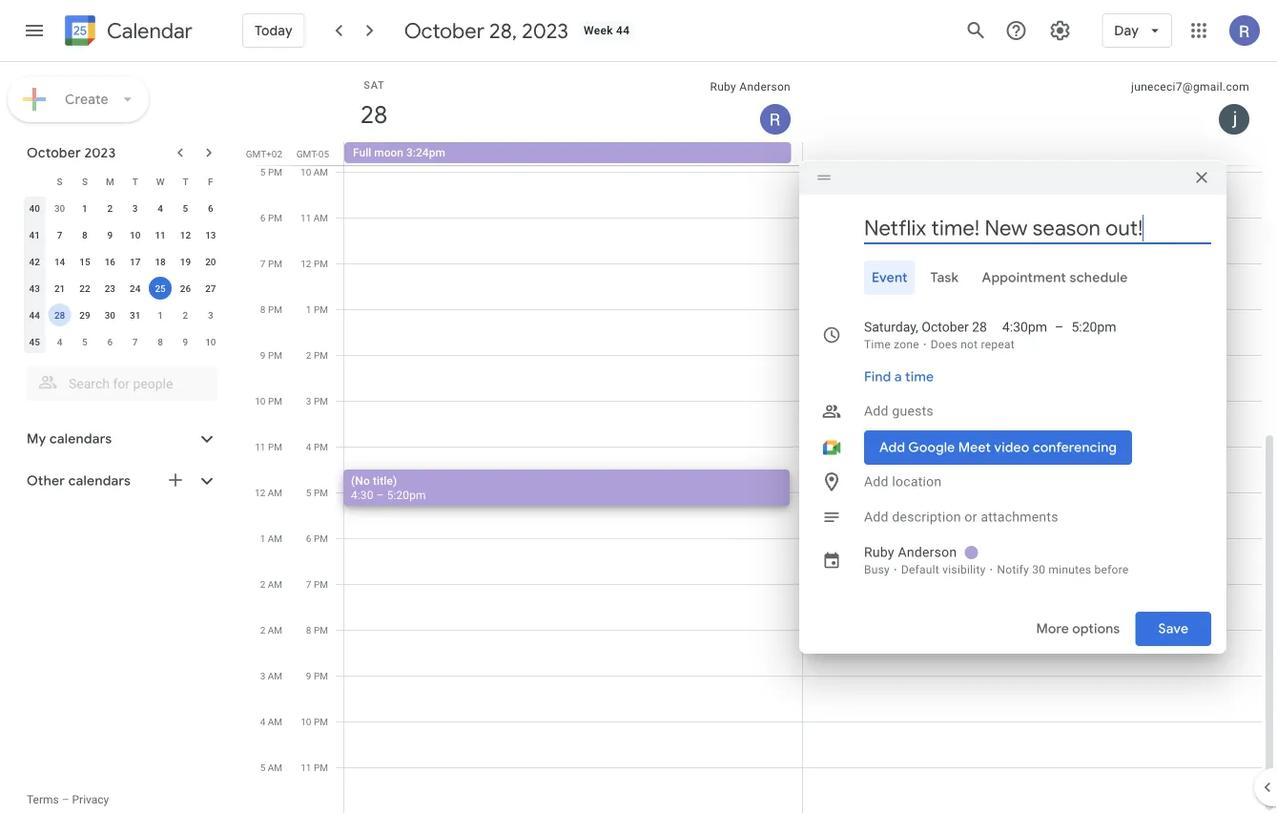 Task type: vqa. For each thing, say whether or not it's contained in the screenshot.


Task type: describe. For each thing, give the bounding box(es) containing it.
to element
[[1056, 318, 1065, 337]]

4 pm
[[306, 441, 328, 452]]

gmt+02
[[246, 148, 283, 159]]

w
[[156, 176, 165, 187]]

full
[[353, 146, 372, 159]]

other calendars
[[27, 472, 131, 490]]

busy
[[865, 563, 890, 576]]

appointment schedule
[[982, 269, 1129, 286]]

13
[[205, 229, 216, 241]]

21 element
[[48, 277, 71, 300]]

2 up 3 am
[[260, 624, 266, 636]]

event
[[872, 269, 908, 286]]

5 down '4 am'
[[260, 762, 266, 773]]

appointment
[[982, 269, 1067, 286]]

row containing 45
[[22, 328, 223, 355]]

25 cell
[[148, 275, 173, 302]]

terms link
[[27, 793, 59, 806]]

4:30pm – 5:20pm
[[1003, 319, 1117, 335]]

20
[[205, 256, 216, 267]]

notify 30 minutes before
[[998, 563, 1129, 576]]

moon
[[374, 146, 404, 159]]

row containing s
[[22, 168, 223, 195]]

gmt-
[[297, 148, 319, 159]]

1 vertical spatial 11 pm
[[301, 762, 328, 773]]

title)
[[373, 474, 397, 487]]

a
[[895, 368, 903, 386]]

3 for 3 pm
[[306, 395, 312, 407]]

2 down 1 pm
[[306, 349, 312, 361]]

terms – privacy
[[27, 793, 109, 806]]

31
[[130, 309, 141, 321]]

november 1 element
[[149, 303, 172, 326]]

row containing 43
[[22, 275, 223, 302]]

week
[[584, 24, 613, 37]]

(no
[[351, 474, 370, 487]]

0 horizontal spatial 7 pm
[[260, 258, 283, 269]]

am up "12 pm"
[[314, 212, 328, 223]]

0 vertical spatial 11 pm
[[255, 441, 283, 452]]

3 pm
[[306, 395, 328, 407]]

12 for 12
[[180, 229, 191, 241]]

tab list containing event
[[815, 261, 1212, 295]]

add location
[[865, 474, 942, 490]]

1 horizontal spatial 9 pm
[[306, 670, 328, 681]]

0 horizontal spatial 6 pm
[[260, 212, 283, 223]]

junececi7@gmail.com
[[1132, 80, 1250, 94]]

Add title text field
[[865, 214, 1212, 242]]

add for add location
[[865, 474, 889, 490]]

1 for the november 1 element
[[158, 309, 163, 321]]

28 cell
[[47, 302, 72, 328]]

1 horizontal spatial 7 pm
[[306, 578, 328, 590]]

2 pm
[[306, 349, 328, 361]]

42
[[29, 256, 40, 267]]

9 left november 10 element
[[183, 336, 188, 347]]

calendars for other calendars
[[68, 472, 131, 490]]

15
[[79, 256, 90, 267]]

10 left "3 pm"
[[255, 395, 266, 407]]

event button
[[865, 261, 916, 295]]

4:30
[[351, 488, 374, 502]]

notify
[[998, 563, 1030, 576]]

1 horizontal spatial ruby anderson
[[865, 544, 958, 560]]

5 up 12 element
[[183, 202, 188, 214]]

october 28, 2023
[[404, 17, 569, 44]]

28 grid
[[244, 62, 1278, 814]]

4 for 4 pm
[[306, 441, 312, 452]]

(no title) 4:30 – 5:20pm
[[351, 474, 426, 502]]

find a time button
[[857, 360, 942, 394]]

44 inside october 2023 'grid'
[[29, 309, 40, 321]]

26 element
[[174, 277, 197, 300]]

am down 12 am
[[268, 533, 283, 544]]

22
[[79, 283, 90, 294]]

5 left november 6 element
[[82, 336, 88, 347]]

repeat
[[982, 338, 1015, 351]]

october for october 2023
[[27, 144, 81, 161]]

location
[[893, 474, 942, 490]]

28 inside column header
[[359, 99, 387, 130]]

not
[[961, 338, 979, 351]]

row group inside october 2023 'grid'
[[22, 195, 223, 355]]

11 am
[[301, 212, 328, 223]]

12 am
[[255, 487, 283, 498]]

22 element
[[73, 277, 96, 300]]

2 2 am from the top
[[260, 624, 283, 636]]

1 pm
[[306, 303, 328, 315]]

full moon 3:24pm button
[[345, 142, 792, 163]]

zone
[[894, 338, 920, 351]]

privacy
[[72, 793, 109, 806]]

11 inside "element"
[[155, 229, 166, 241]]

my
[[27, 430, 46, 448]]

25, today element
[[149, 277, 172, 300]]

find a time
[[865, 368, 935, 386]]

1 am
[[260, 533, 283, 544]]

gmt-05
[[297, 148, 329, 159]]

day
[[1115, 22, 1140, 39]]

add guests
[[865, 403, 934, 419]]

19
[[180, 256, 191, 267]]

10 right '4 am'
[[301, 716, 312, 727]]

am up 3 am
[[268, 624, 283, 636]]

today button
[[242, 8, 305, 53]]

0 horizontal spatial 2023
[[84, 144, 116, 161]]

task
[[931, 269, 960, 286]]

1 for 1 pm
[[306, 303, 312, 315]]

30 for the 30 element
[[105, 309, 115, 321]]

november 8 element
[[149, 330, 172, 353]]

3 up 10 element
[[133, 202, 138, 214]]

or
[[965, 509, 978, 525]]

2 horizontal spatial october
[[922, 319, 969, 335]]

4 for 4 am
[[260, 716, 266, 727]]

november 4 element
[[48, 330, 71, 353]]

0 horizontal spatial 5 pm
[[260, 166, 283, 178]]

5 down gmt+02
[[260, 166, 266, 178]]

row containing 40
[[22, 195, 223, 221]]

10 down 'gmt-'
[[301, 166, 311, 178]]

20 element
[[199, 250, 222, 273]]

23 element
[[99, 277, 122, 300]]

6 up "13" element
[[208, 202, 213, 214]]

october for october 28, 2023
[[404, 17, 485, 44]]

add guests button
[[857, 394, 1212, 429]]

40
[[29, 202, 40, 214]]

05
[[319, 148, 329, 159]]

saturday, october 28
[[865, 319, 988, 335]]

f
[[208, 176, 213, 187]]

5 am
[[260, 762, 283, 773]]

13 element
[[199, 223, 222, 246]]

19 element
[[174, 250, 197, 273]]

sat 28
[[359, 79, 387, 130]]

add for add description or attachments
[[865, 509, 889, 525]]

october 2023 grid
[[18, 168, 223, 355]]

6 left 11 am
[[260, 212, 266, 223]]

anderson inside 28 column header
[[740, 80, 791, 94]]

terms
[[27, 793, 59, 806]]

add other calendars image
[[166, 471, 185, 490]]

15 element
[[73, 250, 96, 273]]

28 column header
[[345, 62, 804, 142]]

1 vertical spatial 8 pm
[[306, 624, 328, 636]]

4 for november 4 element at the left top of page
[[57, 336, 62, 347]]



Task type: locate. For each thing, give the bounding box(es) containing it.
– down title)
[[377, 488, 384, 502]]

1
[[82, 202, 88, 214], [306, 303, 312, 315], [158, 309, 163, 321], [260, 533, 266, 544]]

4 up 5 am
[[260, 716, 266, 727]]

10 am
[[301, 166, 328, 178]]

row containing 42
[[22, 248, 223, 275]]

1 vertical spatial 2 am
[[260, 624, 283, 636]]

5 row from the top
[[22, 275, 223, 302]]

0 vertical spatial 30
[[54, 202, 65, 214]]

add
[[865, 403, 889, 419], [865, 474, 889, 490], [865, 509, 889, 525]]

t left the w on the left top of page
[[132, 176, 138, 187]]

guests
[[893, 403, 934, 419]]

0 vertical spatial add
[[865, 403, 889, 419]]

11 pm up 12 am
[[255, 441, 283, 452]]

7
[[57, 229, 62, 241], [260, 258, 266, 269], [133, 336, 138, 347], [306, 578, 312, 590]]

time zone
[[865, 338, 920, 351]]

45
[[29, 336, 40, 347]]

am down 05 at the top of page
[[314, 166, 328, 178]]

44 left 28 cell
[[29, 309, 40, 321]]

21
[[54, 283, 65, 294]]

0 horizontal spatial 44
[[29, 309, 40, 321]]

12 element
[[174, 223, 197, 246]]

settings menu image
[[1049, 19, 1072, 42]]

0 vertical spatial ruby
[[711, 80, 737, 94]]

1 add from the top
[[865, 403, 889, 419]]

12 down 11 am
[[301, 258, 312, 269]]

calendars for my calendars
[[50, 430, 112, 448]]

0 vertical spatial 2023
[[522, 17, 569, 44]]

44
[[617, 24, 630, 37], [29, 309, 40, 321]]

3 right november 2 element
[[208, 309, 213, 321]]

2 down 1 am
[[260, 578, 266, 590]]

description
[[893, 509, 962, 525]]

2 horizontal spatial –
[[1056, 319, 1065, 335]]

0 vertical spatial 10 pm
[[255, 395, 283, 407]]

10 element
[[124, 223, 147, 246]]

1 horizontal spatial 10 pm
[[301, 716, 328, 727]]

t
[[132, 176, 138, 187], [183, 176, 188, 187]]

1 vertical spatial 12
[[301, 258, 312, 269]]

7 row from the top
[[22, 328, 223, 355]]

16
[[105, 256, 115, 267]]

before
[[1095, 563, 1129, 576]]

2023 right 28, on the top
[[522, 17, 569, 44]]

5 pm left (no
[[306, 487, 328, 498]]

am down 1 am
[[268, 578, 283, 590]]

row
[[22, 168, 223, 195], [22, 195, 223, 221], [22, 221, 223, 248], [22, 248, 223, 275], [22, 275, 223, 302], [22, 302, 223, 328], [22, 328, 223, 355]]

november 9 element
[[174, 330, 197, 353]]

appointment schedule button
[[975, 261, 1136, 295]]

6 pm right 1 am
[[306, 533, 328, 544]]

2 horizontal spatial 28
[[973, 319, 988, 335]]

6 right 1 am
[[306, 533, 312, 544]]

2 inside november 2 element
[[183, 309, 188, 321]]

0 vertical spatial 5:20pm
[[1072, 319, 1117, 335]]

18
[[155, 256, 166, 267]]

1 down "12 pm"
[[306, 303, 312, 315]]

pm
[[268, 166, 283, 178], [268, 212, 283, 223], [268, 258, 283, 269], [314, 258, 328, 269], [268, 303, 283, 315], [314, 303, 328, 315], [268, 349, 283, 361], [314, 349, 328, 361], [268, 395, 283, 407], [314, 395, 328, 407], [268, 441, 283, 452], [314, 441, 328, 452], [314, 487, 328, 498], [314, 533, 328, 544], [314, 578, 328, 590], [314, 624, 328, 636], [314, 670, 328, 681], [314, 716, 328, 727], [314, 762, 328, 773]]

anderson
[[740, 80, 791, 94], [899, 544, 958, 560]]

am up 1 am
[[268, 487, 283, 498]]

0 vertical spatial 9 pm
[[260, 349, 283, 361]]

– for 5:20pm
[[1056, 319, 1065, 335]]

visibility
[[943, 563, 986, 576]]

1 vertical spatial 5 pm
[[306, 487, 328, 498]]

s up september 30 element
[[57, 176, 63, 187]]

2023 up m
[[84, 144, 116, 161]]

– for privacy
[[62, 793, 69, 806]]

9 left 10 element
[[107, 229, 113, 241]]

1 horizontal spatial –
[[377, 488, 384, 502]]

3 row from the top
[[22, 221, 223, 248]]

0 vertical spatial ruby anderson
[[711, 80, 791, 94]]

10 pm right '4 am'
[[301, 716, 328, 727]]

calendars inside the other calendars dropdown button
[[68, 472, 131, 490]]

anderson up full moon 3:24pm row
[[740, 80, 791, 94]]

2 add from the top
[[865, 474, 889, 490]]

6 pm left 11 am
[[260, 212, 283, 223]]

3 add from the top
[[865, 509, 889, 525]]

3 up '4 am'
[[260, 670, 266, 681]]

2 horizontal spatial 12
[[301, 258, 312, 269]]

calendar element
[[61, 11, 193, 53]]

november 2 element
[[174, 303, 197, 326]]

task button
[[924, 261, 967, 295]]

14
[[54, 256, 65, 267]]

sat
[[364, 79, 385, 91]]

4:30pm
[[1003, 319, 1048, 335]]

3 am
[[260, 670, 283, 681]]

0 horizontal spatial 30
[[54, 202, 65, 214]]

am down '4 am'
[[268, 762, 283, 773]]

18 element
[[149, 250, 172, 273]]

6 row from the top
[[22, 302, 223, 328]]

30 right notify
[[1033, 563, 1046, 576]]

41
[[29, 229, 40, 241]]

30 for september 30 element
[[54, 202, 65, 214]]

1 vertical spatial –
[[377, 488, 384, 502]]

row group
[[22, 195, 223, 355]]

today
[[255, 22, 293, 39]]

0 vertical spatial 5 pm
[[260, 166, 283, 178]]

october up does
[[922, 319, 969, 335]]

31 element
[[124, 303, 147, 326]]

1 horizontal spatial 28
[[359, 99, 387, 130]]

24
[[130, 283, 141, 294]]

week 44
[[584, 24, 630, 37]]

default visibility
[[902, 563, 986, 576]]

november 7 element
[[124, 330, 147, 353]]

16 element
[[99, 250, 122, 273]]

1 horizontal spatial anderson
[[899, 544, 958, 560]]

28 up does not repeat
[[973, 319, 988, 335]]

september 30 element
[[48, 197, 71, 220]]

2 am
[[260, 578, 283, 590], [260, 624, 283, 636]]

5 pm down gmt+02
[[260, 166, 283, 178]]

1 row from the top
[[22, 168, 223, 195]]

1 vertical spatial 6 pm
[[306, 533, 328, 544]]

2 horizontal spatial 30
[[1033, 563, 1046, 576]]

2
[[107, 202, 113, 214], [183, 309, 188, 321], [306, 349, 312, 361], [260, 578, 266, 590], [260, 624, 266, 636]]

11
[[301, 212, 311, 223], [155, 229, 166, 241], [255, 441, 266, 452], [301, 762, 312, 773]]

30
[[54, 202, 65, 214], [105, 309, 115, 321], [1033, 563, 1046, 576]]

3
[[133, 202, 138, 214], [208, 309, 213, 321], [306, 395, 312, 407], [260, 670, 266, 681]]

14 element
[[48, 250, 71, 273]]

28 left 29
[[54, 309, 65, 321]]

6 left november 7 element
[[107, 336, 113, 347]]

0 horizontal spatial t
[[132, 176, 138, 187]]

30 right 40
[[54, 202, 65, 214]]

0 horizontal spatial anderson
[[740, 80, 791, 94]]

create button
[[8, 76, 149, 122]]

time
[[906, 368, 935, 386]]

november 5 element
[[73, 330, 96, 353]]

None search field
[[0, 359, 237, 401]]

calendar heading
[[103, 18, 193, 44]]

–
[[1056, 319, 1065, 335], [377, 488, 384, 502], [62, 793, 69, 806]]

1 horizontal spatial 2023
[[522, 17, 569, 44]]

add inside add guests dropdown button
[[865, 403, 889, 419]]

1 vertical spatial calendars
[[68, 472, 131, 490]]

0 horizontal spatial 12
[[180, 229, 191, 241]]

saturday,
[[865, 319, 919, 335]]

1 right september 30 element
[[82, 202, 88, 214]]

calendars up other calendars
[[50, 430, 112, 448]]

0 vertical spatial anderson
[[740, 80, 791, 94]]

2 down m
[[107, 202, 113, 214]]

row group containing 40
[[22, 195, 223, 355]]

5:20pm down title)
[[387, 488, 426, 502]]

am up 5 am
[[268, 716, 283, 727]]

12 pm
[[301, 258, 328, 269]]

2 am down 1 am
[[260, 578, 283, 590]]

12 for 12 pm
[[301, 258, 312, 269]]

0 horizontal spatial 10 pm
[[255, 395, 283, 407]]

9
[[107, 229, 113, 241], [183, 336, 188, 347], [260, 349, 266, 361], [306, 670, 312, 681]]

anderson up "default"
[[899, 544, 958, 560]]

4
[[158, 202, 163, 214], [57, 336, 62, 347], [306, 441, 312, 452], [260, 716, 266, 727]]

day button
[[1103, 8, 1173, 53]]

find
[[865, 368, 892, 386]]

october 2023
[[27, 144, 116, 161]]

2 vertical spatial –
[[62, 793, 69, 806]]

4 up 11 "element"
[[158, 202, 163, 214]]

12 up 1 am
[[255, 487, 266, 498]]

ruby anderson up full moon 3:24pm row
[[711, 80, 791, 94]]

0 vertical spatial 2 am
[[260, 578, 283, 590]]

5:20pm right 'to' element
[[1072, 319, 1117, 335]]

2 vertical spatial add
[[865, 509, 889, 525]]

calendars inside my calendars dropdown button
[[50, 430, 112, 448]]

26
[[180, 283, 191, 294]]

0 vertical spatial 12
[[180, 229, 191, 241]]

8
[[82, 229, 88, 241], [260, 303, 266, 315], [158, 336, 163, 347], [306, 624, 312, 636]]

2 right the november 1 element
[[183, 309, 188, 321]]

1 horizontal spatial 44
[[617, 24, 630, 37]]

1 vertical spatial 30
[[105, 309, 115, 321]]

27 element
[[199, 277, 222, 300]]

7 pm
[[260, 258, 283, 269], [306, 578, 328, 590]]

1 horizontal spatial 5:20pm
[[1072, 319, 1117, 335]]

my calendars button
[[4, 424, 237, 454]]

am up '4 am'
[[268, 670, 283, 681]]

5:20pm inside (no title) 4:30 – 5:20pm
[[387, 488, 426, 502]]

24 element
[[124, 277, 147, 300]]

0 vertical spatial 6 pm
[[260, 212, 283, 223]]

2 row from the top
[[22, 195, 223, 221]]

30 element
[[99, 303, 122, 326]]

full moon 3:24pm
[[353, 146, 446, 159]]

t right the w on the left top of page
[[183, 176, 188, 187]]

– right 4:30pm
[[1056, 319, 1065, 335]]

28,
[[490, 17, 517, 44]]

1 vertical spatial ruby
[[865, 544, 895, 560]]

november 3 element
[[199, 303, 222, 326]]

1 vertical spatial 2023
[[84, 144, 116, 161]]

4 down "3 pm"
[[306, 441, 312, 452]]

october up september 30 element
[[27, 144, 81, 161]]

other
[[27, 472, 65, 490]]

43
[[29, 283, 40, 294]]

am
[[314, 166, 328, 178], [314, 212, 328, 223], [268, 487, 283, 498], [268, 533, 283, 544], [268, 578, 283, 590], [268, 624, 283, 636], [268, 670, 283, 681], [268, 716, 283, 727], [268, 762, 283, 773]]

row containing 41
[[22, 221, 223, 248]]

12 for 12 am
[[255, 487, 266, 498]]

ruby anderson inside 28 column header
[[711, 80, 791, 94]]

1 right 31 element
[[158, 309, 163, 321]]

4 row from the top
[[22, 248, 223, 275]]

ruby
[[711, 80, 737, 94], [865, 544, 895, 560]]

17 element
[[124, 250, 147, 273]]

calendars down my calendars dropdown button
[[68, 472, 131, 490]]

minutes
[[1049, 563, 1092, 576]]

29 element
[[73, 303, 96, 326]]

does
[[931, 338, 958, 351]]

44 right 'week'
[[617, 24, 630, 37]]

1 vertical spatial 10 pm
[[301, 716, 328, 727]]

schedule
[[1070, 269, 1129, 286]]

Search for people text field
[[38, 366, 206, 401]]

ruby anderson up "default"
[[865, 544, 958, 560]]

1 horizontal spatial ruby
[[865, 544, 895, 560]]

saturday, october 28 element
[[352, 93, 396, 136]]

0 horizontal spatial ruby
[[711, 80, 737, 94]]

2 t from the left
[[183, 176, 188, 187]]

1 horizontal spatial 5 pm
[[306, 487, 328, 498]]

2023
[[522, 17, 569, 44], [84, 144, 116, 161]]

0 vertical spatial 7 pm
[[260, 258, 283, 269]]

1 vertical spatial add
[[865, 474, 889, 490]]

2 vertical spatial 30
[[1033, 563, 1046, 576]]

5
[[260, 166, 266, 178], [183, 202, 188, 214], [82, 336, 88, 347], [306, 487, 312, 498], [260, 762, 266, 773]]

1 vertical spatial 9 pm
[[306, 670, 328, 681]]

0 horizontal spatial 9 pm
[[260, 349, 283, 361]]

3 for 3 am
[[260, 670, 266, 681]]

1 vertical spatial 7 pm
[[306, 578, 328, 590]]

0 horizontal spatial 11 pm
[[255, 441, 283, 452]]

calendar
[[107, 18, 193, 44]]

28 inside cell
[[54, 309, 65, 321]]

october
[[404, 17, 485, 44], [27, 144, 81, 161], [922, 319, 969, 335]]

10 left 11 "element"
[[130, 229, 141, 241]]

0 horizontal spatial s
[[57, 176, 63, 187]]

0 horizontal spatial 8 pm
[[260, 303, 283, 315]]

1 horizontal spatial t
[[183, 176, 188, 187]]

1 vertical spatial anderson
[[899, 544, 958, 560]]

17
[[130, 256, 141, 267]]

add for add guests
[[865, 403, 889, 419]]

0 horizontal spatial 28
[[54, 309, 65, 321]]

23
[[105, 283, 115, 294]]

m
[[106, 176, 114, 187]]

s left m
[[82, 176, 88, 187]]

3 for november 3 element
[[208, 309, 213, 321]]

11 up 12 am
[[255, 441, 266, 452]]

add left location
[[865, 474, 889, 490]]

0 horizontal spatial ruby anderson
[[711, 80, 791, 94]]

28
[[359, 99, 387, 130], [54, 309, 65, 321], [973, 319, 988, 335]]

6
[[208, 202, 213, 214], [260, 212, 266, 223], [107, 336, 113, 347], [306, 533, 312, 544]]

0 vertical spatial 8 pm
[[260, 303, 283, 315]]

11 right 5 am
[[301, 762, 312, 773]]

october left 28, on the top
[[404, 17, 485, 44]]

– right terms "link"
[[62, 793, 69, 806]]

0 horizontal spatial –
[[62, 793, 69, 806]]

november 6 element
[[99, 330, 122, 353]]

5 right 12 am
[[306, 487, 312, 498]]

full moon 3:24pm row
[[336, 142, 1278, 165]]

3:24pm
[[407, 146, 446, 159]]

1 vertical spatial october
[[27, 144, 81, 161]]

9 right 3 am
[[306, 670, 312, 681]]

add down find
[[865, 403, 889, 419]]

27
[[205, 283, 216, 294]]

add down add location
[[865, 509, 889, 525]]

0 vertical spatial 44
[[617, 24, 630, 37]]

tab list
[[815, 261, 1212, 295]]

11 element
[[149, 223, 172, 246]]

30 right 29 element
[[105, 309, 115, 321]]

add description or attachments
[[865, 509, 1059, 525]]

main drawer image
[[23, 19, 46, 42]]

1 horizontal spatial 11 pm
[[301, 762, 328, 773]]

row containing 44
[[22, 302, 223, 328]]

28 element
[[48, 303, 71, 326]]

11 down 10 am
[[301, 212, 311, 223]]

1 horizontal spatial 6 pm
[[306, 533, 328, 544]]

10 right "november 9" element at the top of page
[[205, 336, 216, 347]]

9 pm left 2 pm
[[260, 349, 283, 361]]

november 10 element
[[199, 330, 222, 353]]

6 pm
[[260, 212, 283, 223], [306, 533, 328, 544]]

4 left november 5 element
[[57, 336, 62, 347]]

ruby inside 28 column header
[[711, 80, 737, 94]]

3 up 4 pm
[[306, 395, 312, 407]]

28 down sat
[[359, 99, 387, 130]]

9 right november 10 element
[[260, 349, 266, 361]]

0 vertical spatial calendars
[[50, 430, 112, 448]]

1 2 am from the top
[[260, 578, 283, 590]]

2 vertical spatial 12
[[255, 487, 266, 498]]

1 t from the left
[[132, 176, 138, 187]]

1 horizontal spatial 8 pm
[[306, 624, 328, 636]]

9 pm right 3 am
[[306, 670, 328, 681]]

1 horizontal spatial 12
[[255, 487, 266, 498]]

10 pm left "3 pm"
[[255, 395, 283, 407]]

1 horizontal spatial 30
[[105, 309, 115, 321]]

1 horizontal spatial october
[[404, 17, 485, 44]]

12 right 11 "element"
[[180, 229, 191, 241]]

s
[[57, 176, 63, 187], [82, 176, 88, 187]]

1 vertical spatial 5:20pm
[[387, 488, 426, 502]]

11 pm right 5 am
[[301, 762, 328, 773]]

11 pm
[[255, 441, 283, 452], [301, 762, 328, 773]]

0 horizontal spatial october
[[27, 144, 81, 161]]

1 for 1 am
[[260, 533, 266, 544]]

0 horizontal spatial 5:20pm
[[387, 488, 426, 502]]

attachments
[[981, 509, 1059, 525]]

1 horizontal spatial s
[[82, 176, 88, 187]]

0 vertical spatial –
[[1056, 319, 1065, 335]]

12
[[180, 229, 191, 241], [301, 258, 312, 269], [255, 487, 266, 498]]

time
[[865, 338, 891, 351]]

2 am up 3 am
[[260, 624, 283, 636]]

5 pm
[[260, 166, 283, 178], [306, 487, 328, 498]]

2 s from the left
[[82, 176, 88, 187]]

12 inside 12 element
[[180, 229, 191, 241]]

1 vertical spatial ruby anderson
[[865, 544, 958, 560]]

1 s from the left
[[57, 176, 63, 187]]

11 right 10 element
[[155, 229, 166, 241]]

1 vertical spatial 44
[[29, 309, 40, 321]]

2 vertical spatial october
[[922, 319, 969, 335]]

1 down 12 am
[[260, 533, 266, 544]]

0 vertical spatial october
[[404, 17, 485, 44]]

– inside (no title) 4:30 – 5:20pm
[[377, 488, 384, 502]]



